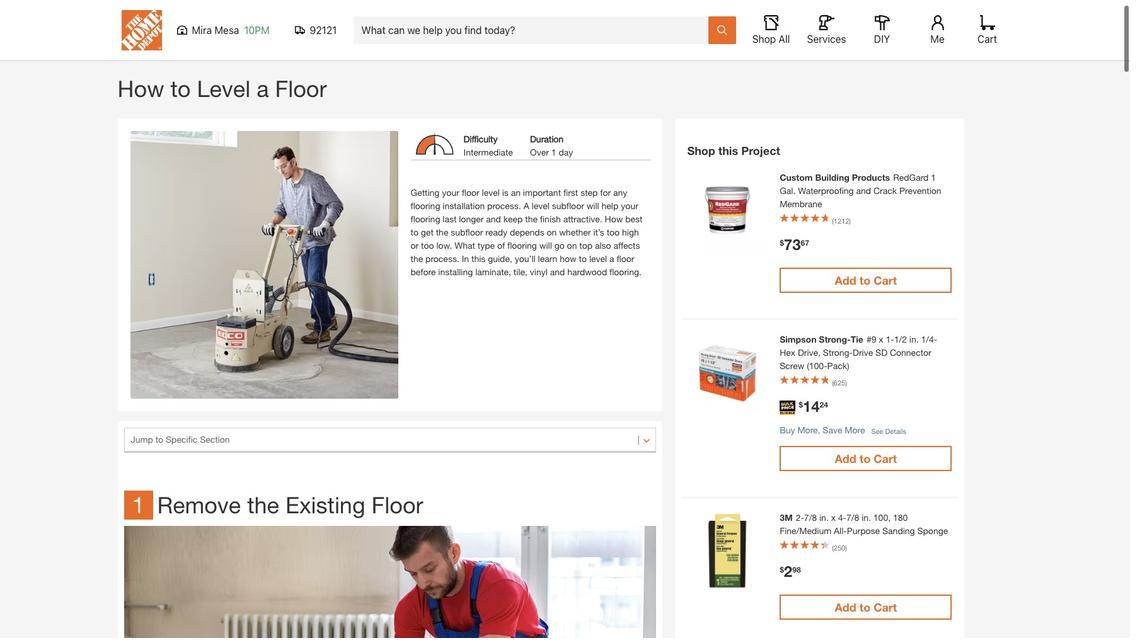Task type: vqa. For each thing, say whether or not it's contained in the screenshot.
volume image
no



Task type: describe. For each thing, give the bounding box(es) containing it.
0 vertical spatial subfloor
[[552, 200, 584, 211]]

longer
[[459, 214, 484, 224]]

0 horizontal spatial subfloor
[[451, 227, 483, 238]]

services button
[[806, 15, 847, 45]]

diy for diy projects & ideas
[[157, 44, 171, 55]]

1 horizontal spatial in.
[[862, 512, 871, 523]]

fine/medium
[[780, 526, 831, 536]]

$ 2 98
[[780, 563, 801, 580]]

92121
[[310, 25, 337, 36]]

2-7/8 in. x 4-7/8 in. 100, 180 fine/medium all-purpose sanding sponge image
[[687, 511, 767, 591]]

0 vertical spatial your
[[442, 187, 459, 198]]

for
[[600, 187, 611, 198]]

prevention
[[899, 185, 941, 196]]

simpson strong-tie
[[780, 334, 863, 345]]

any
[[613, 187, 627, 198]]

2-7/8 in. x 4-7/8 in. 100, 180 fine/medium all-purpose sanding sponge
[[780, 512, 948, 536]]

me button
[[917, 15, 958, 45]]

1 vertical spatial and
[[486, 214, 501, 224]]

hardwood
[[567, 267, 607, 277]]

in. inside the #9 x 1-1/2 in. 1/4- hex drive, strong-drive sd connector screw (100-pack)
[[909, 334, 919, 345]]

first
[[563, 187, 578, 198]]

add to cart button for 2
[[780, 595, 952, 620]]

cart for x
[[874, 452, 897, 466]]

a man using a floor sander wearing safety glasses and gloves. image
[[130, 131, 398, 399]]

$ for 14
[[799, 400, 803, 409]]

cart link
[[973, 15, 1001, 45]]

membrane
[[780, 199, 822, 209]]

( 1212 )
[[832, 217, 851, 225]]

the home depot logo image
[[121, 10, 162, 50]]

pack)
[[827, 361, 849, 371]]

duration
[[530, 133, 564, 144]]

before
[[411, 267, 436, 277]]

how inside getting your floor level is an important first step for any flooring installation process. a level subfloor will help your flooring last longer and keep the finish attractive. how best to get the subfloor ready depends on whether it's too high or too low. what type of flooring will go on top also affects the process. in this guide, you'll learn how to level a floor before installing laminate, tile, vinyl and hardwood flooring.
[[605, 214, 623, 224]]

last
[[443, 214, 457, 224]]

( 625 )
[[832, 379, 847, 387]]

1-
[[886, 334, 894, 345]]

redgard 1 gal. waterproofing and crack prevention membrane
[[780, 172, 941, 209]]

custom building products
[[780, 172, 890, 183]]

& for ideas
[[402, 44, 407, 55]]

see details button
[[871, 420, 906, 443]]

1 vertical spatial too
[[421, 240, 434, 251]]

flooring ideas & projects
[[344, 44, 442, 55]]

diy projects & ideas link
[[157, 44, 238, 55]]

the up depends
[[525, 214, 538, 224]]

drive,
[[798, 347, 821, 358]]

$ 73 67
[[780, 236, 809, 253]]

whether
[[559, 227, 591, 238]]

purpose
[[847, 526, 880, 536]]

low.
[[436, 240, 452, 251]]

diy for diy
[[874, 33, 890, 45]]

x inside the #9 x 1-1/2 in. 1/4- hex drive, strong-drive sd connector screw (100-pack)
[[879, 334, 883, 345]]

1 inside duration over 1 day
[[551, 147, 556, 157]]

2 add to cart button from the top
[[780, 446, 952, 471]]

24
[[820, 400, 828, 409]]

0 horizontal spatial level
[[482, 187, 500, 198]]

2 horizontal spatial level
[[589, 253, 607, 264]]

jump to specific section button
[[124, 428, 656, 453]]

1 vertical spatial your
[[621, 200, 638, 211]]

cart for 7/8
[[874, 601, 897, 615]]

or
[[411, 240, 419, 251]]

0 vertical spatial strong-
[[819, 334, 851, 345]]

1 ideas from the left
[[217, 44, 238, 55]]

intermediate
[[464, 147, 513, 157]]

What can we help you find today? search field
[[361, 17, 707, 43]]

92121 button
[[295, 24, 338, 37]]

difficulty
[[464, 133, 498, 144]]

1 vertical spatial floor
[[372, 492, 423, 519]]

tie
[[851, 334, 863, 345]]

shop all button
[[751, 15, 791, 45]]

an
[[511, 187, 521, 198]]

flooring
[[344, 44, 376, 55]]

2 7/8 from the left
[[846, 512, 859, 523]]

hex
[[780, 347, 795, 358]]

x inside 2-7/8 in. x 4-7/8 in. 100, 180 fine/medium all-purpose sanding sponge
[[831, 512, 836, 523]]

finish
[[540, 214, 561, 224]]

67
[[801, 238, 809, 247]]

to inside button
[[155, 434, 163, 445]]

installing
[[438, 267, 473, 277]]

1 horizontal spatial on
[[567, 240, 577, 251]]

how
[[560, 253, 576, 264]]

add to cart for 2
[[835, 601, 897, 615]]

flooring ideas & projects link
[[344, 44, 442, 55]]

more
[[845, 425, 865, 436]]

1/2
[[894, 334, 907, 345]]

sanding
[[882, 526, 915, 536]]

buy more, save more button
[[780, 418, 865, 443]]

shop for shop all
[[752, 33, 776, 45]]

depends
[[510, 227, 544, 238]]

0 vertical spatial flooring
[[411, 200, 440, 211]]

2 add to cart from the top
[[835, 452, 897, 466]]

waterproofing
[[798, 185, 854, 196]]

the left existing
[[247, 492, 279, 519]]

screw
[[780, 361, 804, 371]]

jump
[[131, 434, 153, 445]]

(100-
[[807, 361, 827, 371]]

1 horizontal spatial level
[[532, 200, 550, 211]]

simpson
[[780, 334, 816, 345]]

0 horizontal spatial how
[[118, 75, 164, 102]]

also
[[595, 240, 611, 251]]

add for 73
[[835, 274, 856, 287]]

the up low.
[[436, 227, 448, 238]]

mesa
[[214, 25, 239, 36]]

existing
[[285, 492, 365, 519]]

the down the or
[[411, 253, 423, 264]]

step
[[581, 187, 598, 198]]

attractive.
[[563, 214, 602, 224]]

services
[[807, 33, 846, 45]]

#9 x 1-1/2 in. 1/4-hex drive, strong-drive sd connector screw (100-pack) image
[[687, 333, 767, 413]]

high
[[622, 227, 639, 238]]

day
[[559, 147, 573, 157]]

type
[[478, 240, 495, 251]]

1 vertical spatial will
[[539, 240, 552, 251]]

all
[[779, 33, 790, 45]]

see
[[871, 427, 883, 436]]

shop this project
[[687, 144, 780, 158]]

2 ideas from the left
[[378, 44, 399, 55]]

#9
[[867, 334, 876, 345]]

14
[[803, 398, 820, 415]]

strong- inside the #9 x 1-1/2 in. 1/4- hex drive, strong-drive sd connector screw (100-pack)
[[823, 347, 853, 358]]

diy button
[[862, 15, 902, 45]]



Task type: locate. For each thing, give the bounding box(es) containing it.
1 vertical spatial (
[[832, 379, 834, 387]]

1/4-
[[921, 334, 937, 345]]

2 vertical spatial add to cart button
[[780, 595, 952, 620]]

) down 'redgard 1 gal. waterproofing and crack prevention membrane'
[[849, 217, 851, 225]]

0 horizontal spatial floor
[[275, 75, 327, 102]]

a down "also"
[[609, 253, 614, 264]]

level
[[197, 75, 250, 102]]

over
[[530, 147, 549, 157]]

0 vertical spatial on
[[547, 227, 557, 238]]

building
[[815, 172, 849, 183]]

level left the is
[[482, 187, 500, 198]]

0 horizontal spatial ideas
[[217, 44, 238, 55]]

2 vertical spatial and
[[550, 267, 565, 277]]

) for 73
[[849, 217, 851, 225]]

0 horizontal spatial x
[[831, 512, 836, 523]]

1 horizontal spatial how
[[605, 214, 623, 224]]

1 add from the top
[[835, 274, 856, 287]]

1 horizontal spatial a
[[609, 253, 614, 264]]

0 vertical spatial level
[[482, 187, 500, 198]]

2 vertical spatial $
[[780, 565, 784, 575]]

0 horizontal spatial on
[[547, 227, 557, 238]]

( for 2
[[832, 544, 834, 552]]

625
[[834, 379, 845, 387]]

it's
[[593, 227, 604, 238]]

vinyl
[[530, 267, 548, 277]]

shop left project
[[687, 144, 715, 158]]

7/8 up 'purpose'
[[846, 512, 859, 523]]

diy right services
[[874, 33, 890, 45]]

3 add to cart button from the top
[[780, 595, 952, 620]]

( 250 )
[[832, 544, 847, 552]]

73
[[784, 236, 801, 253]]

0 horizontal spatial &
[[209, 44, 214, 55]]

0 vertical spatial how
[[118, 75, 164, 102]]

cart
[[978, 33, 997, 45], [874, 274, 897, 287], [874, 452, 897, 466], [874, 601, 897, 615]]

$ left '67'
[[780, 238, 784, 247]]

1 horizontal spatial shop
[[752, 33, 776, 45]]

diy inside button
[[874, 33, 890, 45]]

projects
[[174, 44, 206, 55], [410, 44, 442, 55]]

2 vertical spatial 1
[[132, 492, 145, 519]]

1 left day
[[551, 147, 556, 157]]

products
[[852, 172, 890, 183]]

1
[[551, 147, 556, 157], [931, 172, 936, 183], [132, 492, 145, 519]]

0 horizontal spatial floor
[[462, 187, 479, 198]]

(
[[832, 217, 834, 225], [832, 379, 834, 387], [832, 544, 834, 552]]

0 horizontal spatial and
[[486, 214, 501, 224]]

in
[[462, 253, 469, 264]]

ideas down the mesa
[[217, 44, 238, 55]]

7/8
[[804, 512, 817, 523], [846, 512, 859, 523]]

1 vertical spatial process.
[[425, 253, 459, 264]]

me
[[930, 33, 945, 45]]

process. down low.
[[425, 253, 459, 264]]

4-
[[838, 512, 846, 523]]

too right the or
[[421, 240, 434, 251]]

0 vertical spatial )
[[849, 217, 851, 225]]

2 & from the left
[[402, 44, 407, 55]]

#9 x 1-1/2 in. 1/4- hex drive, strong-drive sd connector screw (100-pack)
[[780, 334, 937, 371]]

100,
[[873, 512, 891, 523]]

1 vertical spatial flooring
[[411, 214, 440, 224]]

0 vertical spatial too
[[607, 227, 620, 238]]

redgard 1 gal. waterproofing and crack prevention membrane image
[[687, 171, 767, 251]]

and
[[856, 185, 871, 196], [486, 214, 501, 224], [550, 267, 565, 277]]

0 horizontal spatial 7/8
[[804, 512, 817, 523]]

duration over 1 day
[[530, 133, 573, 157]]

1 up "prevention"
[[931, 172, 936, 183]]

$ inside $ 73 67
[[780, 238, 784, 247]]

this left project
[[718, 144, 738, 158]]

affects
[[614, 240, 640, 251]]

custom
[[780, 172, 813, 183]]

2
[[784, 563, 792, 580]]

$ inside $ 14 24
[[799, 400, 803, 409]]

0 vertical spatial add to cart button
[[780, 268, 952, 293]]

too right it's
[[607, 227, 620, 238]]

0 horizontal spatial your
[[442, 187, 459, 198]]

1 horizontal spatial this
[[718, 144, 738, 158]]

sd
[[875, 347, 887, 358]]

1 vertical spatial x
[[831, 512, 836, 523]]

a
[[524, 200, 529, 211]]

flooring
[[411, 200, 440, 211], [411, 214, 440, 224], [507, 240, 537, 251]]

1 ( from the top
[[832, 217, 834, 225]]

1 vertical spatial )
[[845, 379, 847, 387]]

top
[[579, 240, 592, 251]]

0 vertical spatial add to cart
[[835, 274, 897, 287]]

0 horizontal spatial 1
[[132, 492, 145, 519]]

is
[[502, 187, 508, 198]]

1 add to cart from the top
[[835, 274, 897, 287]]

and inside 'redgard 1 gal. waterproofing and crack prevention membrane'
[[856, 185, 871, 196]]

$ for 2
[[780, 565, 784, 575]]

& for projects
[[209, 44, 214, 55]]

on
[[547, 227, 557, 238], [567, 240, 577, 251]]

on right go
[[567, 240, 577, 251]]

shop
[[752, 33, 776, 45], [687, 144, 715, 158]]

in. up 'purpose'
[[862, 512, 871, 523]]

2 horizontal spatial in.
[[909, 334, 919, 345]]

a inside getting your floor level is an important first step for any flooring installation process. a level subfloor will help your flooring last longer and keep the finish attractive. how best to get the subfloor ready depends on whether it's too high or too low. what type of flooring will go on top also affects the process. in this guide, you'll learn how to level a floor before installing laminate, tile, vinyl and hardwood flooring.
[[609, 253, 614, 264]]

remove the existing floor
[[157, 492, 423, 519]]

add down buy more, save more see details
[[835, 452, 856, 466]]

0 vertical spatial (
[[832, 217, 834, 225]]

0 horizontal spatial projects
[[174, 44, 206, 55]]

section
[[200, 434, 230, 445]]

1 projects from the left
[[174, 44, 206, 55]]

will up learn
[[539, 240, 552, 251]]

your up installation
[[442, 187, 459, 198]]

2 ( from the top
[[832, 379, 834, 387]]

2 vertical spatial level
[[589, 253, 607, 264]]

x left 4-
[[831, 512, 836, 523]]

getting your floor level is an important first step for any flooring installation process. a level subfloor will help your flooring last longer and keep the finish attractive. how best to get the subfloor ready depends on whether it's too high or too low. what type of flooring will go on top also affects the process. in this guide, you'll learn how to level a floor before installing laminate, tile, vinyl and hardwood flooring.
[[411, 187, 643, 277]]

floor up installation
[[462, 187, 479, 198]]

3m
[[780, 512, 793, 523]]

this right in
[[471, 253, 485, 264]]

0 horizontal spatial will
[[539, 240, 552, 251]]

1 vertical spatial 1
[[931, 172, 936, 183]]

2 vertical spatial add to cart
[[835, 601, 897, 615]]

1 add to cart button from the top
[[780, 268, 952, 293]]

0 vertical spatial this
[[718, 144, 738, 158]]

7/8 up the fine/medium
[[804, 512, 817, 523]]

1 horizontal spatial 7/8
[[846, 512, 859, 523]]

1 vertical spatial strong-
[[823, 347, 853, 358]]

diy projects & ideas
[[157, 44, 238, 55]]

1 horizontal spatial x
[[879, 334, 883, 345]]

1 horizontal spatial projects
[[410, 44, 442, 55]]

flooring up you'll at the top of page
[[507, 240, 537, 251]]

diy
[[874, 33, 890, 45], [157, 44, 171, 55]]

connector
[[890, 347, 931, 358]]

how
[[118, 75, 164, 102], [605, 214, 623, 224]]

in. left 4-
[[819, 512, 829, 523]]

3 ( from the top
[[832, 544, 834, 552]]

1 7/8 from the left
[[804, 512, 817, 523]]

0 horizontal spatial too
[[421, 240, 434, 251]]

laminate,
[[475, 267, 511, 277]]

subfloor up what
[[451, 227, 483, 238]]

1 vertical spatial level
[[532, 200, 550, 211]]

2 add from the top
[[835, 452, 856, 466]]

0 vertical spatial floor
[[462, 187, 479, 198]]

2 vertical spatial add
[[835, 601, 856, 615]]

you'll
[[515, 253, 535, 264]]

a man wearing work gloves using a hammer to remove a floor. image
[[124, 526, 656, 638]]

how down home
[[118, 75, 164, 102]]

will down step at the top
[[587, 200, 599, 211]]

your
[[442, 187, 459, 198], [621, 200, 638, 211]]

1 vertical spatial this
[[471, 253, 485, 264]]

) down all-
[[845, 544, 847, 552]]

how down "help"
[[605, 214, 623, 224]]

1 horizontal spatial too
[[607, 227, 620, 238]]

& down mira
[[209, 44, 214, 55]]

98
[[792, 565, 801, 575]]

0 vertical spatial shop
[[752, 33, 776, 45]]

3 add to cart from the top
[[835, 601, 897, 615]]

difficulty intermediate
[[464, 133, 513, 157]]

1 vertical spatial floor
[[617, 253, 634, 264]]

0 vertical spatial 1
[[551, 147, 556, 157]]

add down ( 1212 )
[[835, 274, 856, 287]]

& right flooring
[[402, 44, 407, 55]]

a right level
[[257, 75, 269, 102]]

$ inside '$ 2 98'
[[780, 565, 784, 575]]

add to cart for 73
[[835, 274, 897, 287]]

shop inside button
[[752, 33, 776, 45]]

) for 2
[[845, 544, 847, 552]]

0 horizontal spatial a
[[257, 75, 269, 102]]

tile,
[[514, 267, 527, 277]]

in. right 1/2
[[909, 334, 919, 345]]

floor
[[275, 75, 327, 102], [372, 492, 423, 519]]

2 vertical spatial (
[[832, 544, 834, 552]]

ideas right flooring
[[378, 44, 399, 55]]

0 horizontal spatial diy
[[157, 44, 171, 55]]

1 vertical spatial a
[[609, 253, 614, 264]]

2 horizontal spatial and
[[856, 185, 871, 196]]

1 horizontal spatial diy
[[874, 33, 890, 45]]

how to level a floor
[[118, 75, 327, 102]]

add to cart button
[[780, 268, 952, 293], [780, 446, 952, 471], [780, 595, 952, 620]]

cart inside 'cart' link
[[978, 33, 997, 45]]

remove
[[157, 492, 241, 519]]

and up ready
[[486, 214, 501, 224]]

$ left 98
[[780, 565, 784, 575]]

0 vertical spatial floor
[[275, 75, 327, 102]]

save
[[823, 425, 842, 436]]

1 & from the left
[[209, 44, 214, 55]]

0 vertical spatial will
[[587, 200, 599, 211]]

1 left remove
[[132, 492, 145, 519]]

a
[[257, 75, 269, 102], [609, 253, 614, 264]]

specific
[[166, 434, 197, 445]]

2 vertical spatial )
[[845, 544, 847, 552]]

0 vertical spatial add
[[835, 274, 856, 287]]

too
[[607, 227, 620, 238], [421, 240, 434, 251]]

1 vertical spatial on
[[567, 240, 577, 251]]

1 vertical spatial subfloor
[[451, 227, 483, 238]]

shop left 'all'
[[752, 33, 776, 45]]

sponge
[[917, 526, 948, 536]]

1 horizontal spatial will
[[587, 200, 599, 211]]

1 vertical spatial how
[[605, 214, 623, 224]]

floor
[[462, 187, 479, 198], [617, 253, 634, 264]]

add to cart button for 73
[[780, 268, 952, 293]]

1 horizontal spatial and
[[550, 267, 565, 277]]

this inside getting your floor level is an important first step for any flooring installation process. a level subfloor will help your flooring last longer and keep the finish attractive. how best to get the subfloor ready depends on whether it's too high or too low. what type of flooring will go on top also affects the process. in this guide, you'll learn how to level a floor before installing laminate, tile, vinyl and hardwood flooring.
[[471, 253, 485, 264]]

strong-
[[819, 334, 851, 345], [823, 347, 853, 358]]

level down "also"
[[589, 253, 607, 264]]

$ left "24" on the bottom right of the page
[[799, 400, 803, 409]]

level down important
[[532, 200, 550, 211]]

details
[[885, 427, 906, 436]]

0 horizontal spatial in.
[[819, 512, 829, 523]]

) down pack) at right
[[845, 379, 847, 387]]

process. down the is
[[487, 200, 521, 211]]

1 inside 'redgard 1 gal. waterproofing and crack prevention membrane'
[[931, 172, 936, 183]]

0 vertical spatial x
[[879, 334, 883, 345]]

project
[[741, 144, 780, 158]]

cart for 1
[[874, 274, 897, 287]]

1 horizontal spatial process.
[[487, 200, 521, 211]]

crack
[[874, 185, 897, 196]]

diy right home
[[157, 44, 171, 55]]

3 add from the top
[[835, 601, 856, 615]]

2 horizontal spatial 1
[[931, 172, 936, 183]]

on down finish
[[547, 227, 557, 238]]

1 vertical spatial add to cart button
[[780, 446, 952, 471]]

2 vertical spatial flooring
[[507, 240, 537, 251]]

ideas
[[217, 44, 238, 55], [378, 44, 399, 55]]

important
[[523, 187, 561, 198]]

250
[[834, 544, 845, 552]]

x
[[879, 334, 883, 345], [831, 512, 836, 523]]

1 horizontal spatial floor
[[617, 253, 634, 264]]

1 horizontal spatial ideas
[[378, 44, 399, 55]]

mira mesa 10pm
[[192, 25, 270, 36]]

1 horizontal spatial floor
[[372, 492, 423, 519]]

and down the products
[[856, 185, 871, 196]]

$ for 73
[[780, 238, 784, 247]]

0 vertical spatial process.
[[487, 200, 521, 211]]

flooring.
[[610, 267, 642, 277]]

0 vertical spatial a
[[257, 75, 269, 102]]

flooring down getting
[[411, 200, 440, 211]]

0 vertical spatial and
[[856, 185, 871, 196]]

1 vertical spatial add
[[835, 452, 856, 466]]

subfloor down first
[[552, 200, 584, 211]]

0 vertical spatial $
[[780, 238, 784, 247]]

1212
[[834, 217, 849, 225]]

add for 2
[[835, 601, 856, 615]]

home
[[118, 44, 141, 55]]

buy
[[780, 425, 795, 436]]

getting
[[411, 187, 440, 198]]

floor up the flooring.
[[617, 253, 634, 264]]

flooring up get
[[411, 214, 440, 224]]

get
[[421, 227, 434, 238]]

( for 73
[[832, 217, 834, 225]]

1 vertical spatial $
[[799, 400, 803, 409]]

1 vertical spatial shop
[[687, 144, 715, 158]]

x left 1-
[[879, 334, 883, 345]]

add to cart
[[835, 274, 897, 287], [835, 452, 897, 466], [835, 601, 897, 615]]

0 horizontal spatial shop
[[687, 144, 715, 158]]

shop for shop this project
[[687, 144, 715, 158]]

&
[[209, 44, 214, 55], [402, 44, 407, 55]]

buy more, save more see details
[[780, 425, 906, 436]]

0 horizontal spatial process.
[[425, 253, 459, 264]]

$ 14 24
[[799, 398, 828, 415]]

add down 250
[[835, 601, 856, 615]]

process.
[[487, 200, 521, 211], [425, 253, 459, 264]]

and down learn
[[550, 267, 565, 277]]

1 horizontal spatial subfloor
[[552, 200, 584, 211]]

1 horizontal spatial your
[[621, 200, 638, 211]]

2 projects from the left
[[410, 44, 442, 55]]

2-
[[796, 512, 804, 523]]

your up best
[[621, 200, 638, 211]]



